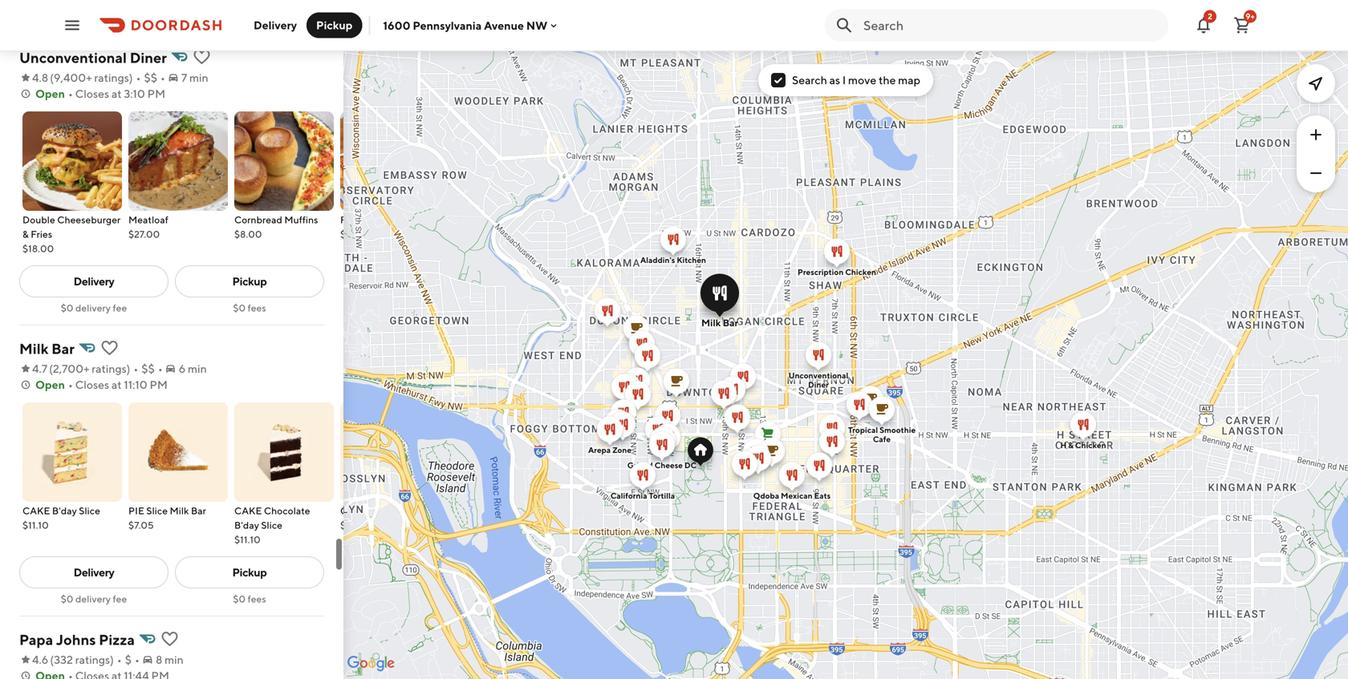 Task type: locate. For each thing, give the bounding box(es) containing it.
0 vertical spatial $0 delivery fee
[[61, 303, 127, 314]]

$0 fees for milk bar
[[233, 594, 266, 605]]

0 vertical spatial open
[[35, 87, 65, 100]]

1 vertical spatial pickup link
[[175, 557, 324, 589]]

pickup for unconventional diner
[[232, 275, 267, 288]]

map region
[[291, 0, 1349, 680]]

$0 fees
[[233, 303, 266, 314], [233, 594, 266, 605]]

0 horizontal spatial cake
[[22, 506, 50, 517]]

grilled
[[628, 461, 653, 470], [628, 461, 653, 470]]

•
[[136, 71, 141, 84], [161, 71, 165, 84], [68, 87, 73, 100], [134, 362, 138, 376], [158, 362, 163, 376], [68, 378, 73, 392], [117, 654, 122, 667], [135, 654, 140, 667]]

at
[[111, 87, 122, 100], [111, 378, 122, 392]]

cake inside cake chocolate b'day slice $11.10
[[234, 506, 262, 517]]

tropical smoothie cafe
[[848, 426, 916, 444], [848, 426, 916, 444]]

open down 4.7
[[35, 378, 65, 392]]

delivery
[[75, 303, 111, 314], [75, 594, 111, 605]]

delivery left the pickup button
[[254, 18, 297, 32]]

2 vertical spatial ratings
[[75, 654, 110, 667]]

delivery for milk bar
[[74, 566, 114, 580]]

bar
[[723, 317, 738, 329], [723, 317, 738, 329], [51, 340, 75, 358], [191, 506, 206, 517]]

1 vertical spatial closes
[[75, 378, 109, 392]]

$$ for bar
[[142, 362, 155, 376]]

fees down cake chocolate b'day slice $11.10
[[248, 594, 266, 605]]

smoothie
[[880, 426, 916, 435], [880, 426, 916, 435]]

fee up the "pizza"
[[113, 594, 127, 605]]

open • closes at 3:10 pm
[[35, 87, 165, 100]]

0 vertical spatial $0 fees
[[233, 303, 266, 314]]

$0
[[61, 303, 73, 314], [233, 303, 246, 314], [61, 594, 73, 605], [233, 594, 246, 605]]

cake inside cake b'day slice $11.10
[[22, 506, 50, 517]]

pickup link down $8.00
[[175, 266, 324, 298]]

pickup link down cake chocolate b'day slice $11.10
[[175, 557, 324, 589]]

(
[[50, 71, 54, 84], [49, 362, 53, 376], [50, 654, 54, 667]]

( for papa
[[50, 654, 54, 667]]

aladdin's kitchen prescription chicken
[[641, 256, 877, 277], [641, 256, 877, 277]]

• $$ up 11:10
[[134, 362, 155, 376]]

b'day inside cake chocolate b'day slice $11.10
[[234, 520, 259, 531]]

0 vertical spatial )
[[129, 71, 133, 84]]

8 min
[[156, 654, 184, 667]]

• down 2,700+
[[68, 378, 73, 392]]

1 fee from the top
[[113, 303, 127, 314]]

1 vertical spatial delivery
[[74, 275, 114, 288]]

b'day
[[52, 506, 77, 517], [234, 520, 259, 531]]

tortilla
[[649, 492, 675, 501], [649, 492, 675, 501]]

min right 8
[[165, 654, 184, 667]]

2 closes from the top
[[75, 378, 109, 392]]

0 vertical spatial fee
[[113, 303, 127, 314]]

&
[[22, 229, 29, 240], [1069, 441, 1074, 450], [1069, 441, 1074, 450]]

kitchen
[[677, 256, 706, 265], [677, 256, 706, 265]]

double
[[22, 214, 55, 226]]

0 vertical spatial $11.10
[[22, 520, 49, 531]]

delivery
[[254, 18, 297, 32], [74, 275, 114, 288], [74, 566, 114, 580]]

pickup link
[[175, 266, 324, 298], [175, 557, 324, 589]]

ratings for diner
[[94, 71, 129, 84]]

1 vertical spatial $0 fees
[[233, 594, 266, 605]]

1 horizontal spatial cake
[[234, 506, 262, 517]]

0 vertical spatial delivery link
[[19, 266, 169, 298]]

milk
[[702, 317, 721, 329], [702, 317, 721, 329], [19, 340, 49, 358], [170, 506, 189, 517]]

9,400+
[[54, 71, 92, 84]]

2 fees from the top
[[248, 594, 266, 605]]

( right 4.8
[[50, 71, 54, 84]]

1 vertical spatial • $$
[[134, 362, 155, 376]]

$0 delivery fee up '( 2,700+ ratings )'
[[61, 303, 127, 314]]

2 at from the top
[[111, 378, 122, 392]]

4.7
[[32, 362, 47, 376]]

• down 9,400+
[[68, 87, 73, 100]]

pm right 11:10
[[150, 378, 168, 392]]

0 horizontal spatial b'day
[[52, 506, 77, 517]]

2 vertical spatial min
[[165, 654, 184, 667]]

cheese
[[655, 461, 683, 470], [655, 461, 683, 470]]

0 horizontal spatial $11.10
[[22, 520, 49, 531]]

1 pickup link from the top
[[175, 266, 324, 298]]

delivery inside button
[[254, 18, 297, 32]]

fees
[[248, 303, 266, 314], [248, 594, 266, 605]]

1 vertical spatial click to add this store to your saved list image
[[160, 630, 180, 649]]

2 pickup link from the top
[[175, 557, 324, 589]]

2 cake from the left
[[234, 506, 262, 517]]

meatloaf image
[[128, 112, 228, 211]]

click to add this store to your saved list image
[[100, 339, 119, 358], [160, 630, 180, 649]]

2 vertical spatial pickup
[[232, 566, 267, 580]]

california tortilla
[[611, 492, 675, 501], [611, 492, 675, 501]]

unconventional diner
[[19, 49, 167, 66], [789, 371, 849, 390], [789, 371, 849, 390]]

fee up '( 2,700+ ratings )'
[[113, 303, 127, 314]]

0 vertical spatial delivery
[[254, 18, 297, 32]]

pm
[[147, 87, 165, 100], [150, 378, 168, 392]]

at for diner
[[111, 87, 122, 100]]

( 2,700+ ratings )
[[49, 362, 130, 376]]

$0 fees down cake chocolate b'day slice $11.10
[[233, 594, 266, 605]]

1 vertical spatial $$
[[142, 362, 155, 376]]

1 $0 fees from the top
[[233, 303, 266, 314]]

0 vertical spatial b'day
[[52, 506, 77, 517]]

diner
[[130, 49, 167, 66], [808, 380, 829, 390], [808, 380, 829, 390]]

2 delivery link from the top
[[19, 557, 169, 589]]

cake
[[22, 506, 50, 517], [234, 506, 262, 517]]

$11.10
[[22, 520, 49, 531], [234, 535, 261, 546]]

1 horizontal spatial click to add this store to your saved list image
[[160, 630, 180, 649]]

1600 pennsylvania avenue nw
[[383, 19, 548, 32]]

1 cake from the left
[[22, 506, 50, 517]]

1 fees from the top
[[248, 303, 266, 314]]

( right 4.6
[[50, 654, 54, 667]]

delivery for diner
[[75, 303, 111, 314]]

b'day right pie slice milk bar $7.05
[[234, 520, 259, 531]]

$0 delivery fee up papa johns pizza
[[61, 594, 127, 605]]

pickup down cake chocolate b'day slice $11.10
[[232, 566, 267, 580]]

chicken
[[846, 268, 877, 277], [846, 268, 877, 277], [1076, 441, 1107, 450], [1076, 441, 1107, 450]]

11:10
[[124, 378, 147, 392]]

0 vertical spatial delivery
[[75, 303, 111, 314]]

at left 3:10
[[111, 87, 122, 100]]

min right the 7
[[189, 71, 208, 84]]

) up 11:10
[[127, 362, 130, 376]]

cake chocolate b'day slice image
[[234, 403, 334, 502]]

ratings up open • closes at 11:10 pm
[[92, 362, 127, 376]]

( right 4.7
[[49, 362, 53, 376]]

h & chicken
[[1061, 441, 1107, 450], [1061, 441, 1107, 450]]

0 vertical spatial pickup
[[316, 18, 353, 32]]

tropical
[[848, 426, 878, 435], [848, 426, 878, 435]]

pickup link for unconventional diner
[[175, 266, 324, 298]]

0 vertical spatial closes
[[75, 87, 109, 100]]

1 vertical spatial )
[[127, 362, 130, 376]]

closes down ( 9,400+ ratings )
[[75, 87, 109, 100]]

1 vertical spatial delivery
[[75, 594, 111, 605]]

delivery down double cheeseburger & fries $18.00
[[74, 275, 114, 288]]

delivery link down double cheeseburger & fries $18.00
[[19, 266, 169, 298]]

ratings
[[94, 71, 129, 84], [92, 362, 127, 376], [75, 654, 110, 667]]

0 vertical spatial (
[[50, 71, 54, 84]]

pickup button
[[307, 12, 362, 38]]

open down 4.8
[[35, 87, 65, 100]]

slice inside pie slice milk bar $7.05
[[146, 506, 168, 517]]

2 $0 delivery fee from the top
[[61, 594, 127, 605]]

1 $0 delivery fee from the top
[[61, 303, 127, 314]]

min
[[189, 71, 208, 84], [188, 362, 207, 376], [165, 654, 184, 667]]

1600 pennsylvania avenue nw button
[[383, 19, 560, 32]]

delivery up '( 2,700+ ratings )'
[[75, 303, 111, 314]]

1 vertical spatial pm
[[150, 378, 168, 392]]

slice inside cake chocolate b'day slice $11.10
[[261, 520, 283, 531]]

$0 delivery fee for diner
[[61, 303, 127, 314]]

zoom out image
[[1307, 164, 1326, 183]]

chocolate
[[264, 506, 310, 517]]

1 delivery from the top
[[75, 303, 111, 314]]

b'day down cake b'day slice image
[[52, 506, 77, 517]]

) left • $
[[110, 654, 114, 667]]

0 vertical spatial pm
[[147, 87, 165, 100]]

average rating of 4.7 out of 5 element
[[19, 361, 47, 377]]

1 vertical spatial fees
[[248, 594, 266, 605]]

muffins
[[284, 214, 318, 226]]

average rating of 4.6 out of 5 element
[[19, 653, 48, 669]]

0 vertical spatial click to add this store to your saved list image
[[100, 339, 119, 358]]

$0 fees for unconventional diner
[[233, 303, 266, 314]]

1 vertical spatial b'day
[[234, 520, 259, 531]]

0 vertical spatial ratings
[[94, 71, 129, 84]]

ratings up open • closes at 3:10 pm
[[94, 71, 129, 84]]

click to add this store to your saved list image up '( 2,700+ ratings )'
[[100, 339, 119, 358]]

min right 6
[[188, 362, 207, 376]]

fees for milk bar
[[248, 594, 266, 605]]

open
[[35, 87, 65, 100], [35, 378, 65, 392]]

1 vertical spatial (
[[49, 362, 53, 376]]

1 closes from the top
[[75, 87, 109, 100]]

qdoba
[[754, 492, 780, 501], [754, 492, 780, 501]]

1 horizontal spatial slice
[[146, 506, 168, 517]]

1 vertical spatial fee
[[113, 594, 127, 605]]

1 delivery link from the top
[[19, 266, 169, 298]]

arepa zone
[[588, 446, 632, 455], [588, 446, 632, 455]]

notification bell image
[[1194, 16, 1214, 35]]

slice right pie
[[146, 506, 168, 517]]

1 open from the top
[[35, 87, 65, 100]]

open menu image
[[63, 16, 82, 35]]

1 vertical spatial min
[[188, 362, 207, 376]]

cake b'day slice image
[[22, 403, 122, 502]]

slice inside cake b'day slice $11.10
[[79, 506, 100, 517]]

pickup link for milk bar
[[175, 557, 324, 589]]

1 vertical spatial $11.10
[[234, 535, 261, 546]]

2 fee from the top
[[113, 594, 127, 605]]

slice left pie
[[79, 506, 100, 517]]

pickup down $8.00
[[232, 275, 267, 288]]

delivery link for diner
[[19, 266, 169, 298]]

2 horizontal spatial slice
[[261, 520, 283, 531]]

slice down chocolate at bottom
[[261, 520, 283, 531]]

milk bar
[[702, 317, 738, 329], [702, 317, 738, 329], [19, 340, 75, 358]]

mexican
[[781, 492, 813, 501], [781, 492, 813, 501]]

$$ up 3:10
[[144, 71, 157, 84]]

fees down $8.00
[[248, 303, 266, 314]]

1600
[[383, 19, 411, 32]]

0 vertical spatial at
[[111, 87, 122, 100]]

delivery down cake b'day slice $11.10
[[74, 566, 114, 580]]

double cheeseburger & fries image
[[22, 112, 122, 211]]

zone
[[613, 446, 632, 455], [613, 446, 632, 455]]

$$
[[144, 71, 157, 84], [142, 362, 155, 376]]

closes for diner
[[75, 87, 109, 100]]

closes down '( 2,700+ ratings )'
[[75, 378, 109, 392]]

pm for unconventional diner
[[147, 87, 165, 100]]

arepa
[[588, 446, 611, 455], [588, 446, 611, 455]]

grilled cheese dc
[[628, 461, 697, 470], [628, 461, 697, 470]]

1 vertical spatial pickup
[[232, 275, 267, 288]]

0 horizontal spatial slice
[[79, 506, 100, 517]]

• $$
[[136, 71, 157, 84], [134, 362, 155, 376]]

0 vertical spatial • $$
[[136, 71, 157, 84]]

1 vertical spatial $0 delivery fee
[[61, 594, 127, 605]]

$8.00
[[234, 229, 262, 240]]

nw
[[526, 19, 548, 32]]

click to add this store to your saved list image up 8 min
[[160, 630, 180, 649]]

0 vertical spatial fees
[[248, 303, 266, 314]]

2 vertical spatial (
[[50, 654, 54, 667]]

fee for diner
[[113, 303, 127, 314]]

$$ up 11:10
[[142, 362, 155, 376]]

( for milk
[[49, 362, 53, 376]]

)
[[129, 71, 133, 84], [127, 362, 130, 376], [110, 654, 114, 667]]

1 at from the top
[[111, 87, 122, 100]]

cornbread muffins $8.00
[[234, 214, 318, 240]]

0 vertical spatial min
[[189, 71, 208, 84]]

delivery link down cake b'day slice $11.10
[[19, 557, 169, 589]]

2 vertical spatial )
[[110, 654, 114, 667]]

pickup for milk bar
[[232, 566, 267, 580]]

ratings down papa johns pizza
[[75, 654, 110, 667]]

Search as I move the map checkbox
[[771, 73, 786, 87]]

california
[[611, 492, 647, 501], [611, 492, 647, 501]]

0 vertical spatial $$
[[144, 71, 157, 84]]

2 open from the top
[[35, 378, 65, 392]]

2 $0 fees from the top
[[233, 594, 266, 605]]

0 horizontal spatial click to add this store to your saved list image
[[100, 339, 119, 358]]

2
[[1208, 12, 1213, 21]]

1 horizontal spatial $11.10
[[234, 535, 261, 546]]

slice
[[79, 506, 100, 517], [146, 506, 168, 517], [261, 520, 283, 531]]

fees for unconventional diner
[[248, 303, 266, 314]]

1 horizontal spatial b'day
[[234, 520, 259, 531]]

2 vertical spatial delivery
[[74, 566, 114, 580]]

pm right 3:10
[[147, 87, 165, 100]]

• $$ up 3:10
[[136, 71, 157, 84]]

$7.05
[[128, 520, 154, 531]]

pm for milk bar
[[150, 378, 168, 392]]

fee
[[113, 303, 127, 314], [113, 594, 127, 605]]

1 vertical spatial at
[[111, 378, 122, 392]]

9+
[[1246, 12, 1255, 21]]

$0 fees down $8.00
[[233, 303, 266, 314]]

3:10
[[124, 87, 145, 100]]

1 vertical spatial open
[[35, 378, 65, 392]]

at left 11:10
[[111, 378, 122, 392]]

milk inside pie slice milk bar $7.05
[[170, 506, 189, 517]]

click to add this store to your saved list image
[[192, 47, 212, 67]]

1 vertical spatial ratings
[[92, 362, 127, 376]]

the
[[879, 73, 896, 87]]

0 vertical spatial pickup link
[[175, 266, 324, 298]]

papa johns pizza
[[19, 632, 135, 649]]

delivery up papa johns pizza
[[75, 594, 111, 605]]

• left $
[[117, 654, 122, 667]]

1 vertical spatial delivery link
[[19, 557, 169, 589]]

cake left chocolate at bottom
[[234, 506, 262, 517]]

) for bar
[[127, 362, 130, 376]]

) up 3:10
[[129, 71, 133, 84]]

cake down cake b'day slice image
[[22, 506, 50, 517]]

• right $
[[135, 654, 140, 667]]

eats
[[814, 492, 831, 501], [814, 492, 831, 501]]

$11.10 inside cake chocolate b'day slice $11.10
[[234, 535, 261, 546]]

pie
[[128, 506, 144, 517]]

pickup right delivery button
[[316, 18, 353, 32]]

qdoba mexican eats
[[754, 492, 831, 501], [754, 492, 831, 501]]

2 delivery from the top
[[75, 594, 111, 605]]



Task type: vqa. For each thing, say whether or not it's contained in the screenshot.
$13.50
no



Task type: describe. For each thing, give the bounding box(es) containing it.
delivery button
[[244, 12, 307, 38]]

ratings for bar
[[92, 362, 127, 376]]

( 332 ratings )
[[50, 654, 114, 667]]

2,700+
[[53, 362, 89, 376]]

bar inside pie slice milk bar $7.05
[[191, 506, 206, 517]]

b'day inside cake b'day slice $11.10
[[52, 506, 77, 517]]

recenter the map image
[[1307, 74, 1326, 93]]

) for johns
[[110, 654, 114, 667]]

move
[[849, 73, 877, 87]]

7
[[181, 71, 187, 84]]

cake chocolate b'day slice $11.10
[[234, 506, 310, 546]]

as
[[830, 73, 841, 87]]

cake b'day slice $11.10
[[22, 506, 100, 531]]

• up 3:10
[[136, 71, 141, 84]]

pickup inside the pickup button
[[316, 18, 353, 32]]

click to add this store to your saved list image for papa johns pizza
[[160, 630, 180, 649]]

avenue
[[484, 19, 524, 32]]

$$ for diner
[[144, 71, 157, 84]]

average rating of 4.8 out of 5 element
[[19, 70, 48, 86]]

• $$ for bar
[[134, 362, 155, 376]]

delivery link for bar
[[19, 557, 169, 589]]

at for bar
[[111, 378, 122, 392]]

Store search: begin typing to search for stores available on DoorDash text field
[[864, 16, 1159, 34]]

pie slice milk bar $7.05
[[128, 506, 206, 531]]

meatloaf
[[128, 214, 168, 226]]

cake for cake b'day slice $11.10
[[22, 506, 50, 517]]

double cheeseburger & fries $18.00
[[22, 214, 121, 254]]

8
[[156, 654, 162, 667]]

cornbread
[[234, 214, 282, 226]]

1 items, open order cart image
[[1233, 16, 1252, 35]]

332
[[54, 654, 73, 667]]

johns
[[56, 632, 96, 649]]

papa
[[19, 632, 53, 649]]

7 min
[[181, 71, 208, 84]]

closes for bar
[[75, 378, 109, 392]]

min for papa johns pizza
[[165, 654, 184, 667]]

zoom in image
[[1307, 125, 1326, 144]]

cornbread muffins image
[[234, 112, 334, 211]]

9+ button
[[1227, 9, 1259, 41]]

map
[[898, 73, 921, 87]]

open for milk
[[35, 378, 65, 392]]

( for unconventional
[[50, 71, 54, 84]]

open • closes at 11:10 pm
[[35, 378, 168, 392]]

) for diner
[[129, 71, 133, 84]]

ratings for johns
[[75, 654, 110, 667]]

( 9,400+ ratings )
[[50, 71, 133, 84]]

cheeseburger
[[57, 214, 121, 226]]

click to add this store to your saved list image for milk bar
[[100, 339, 119, 358]]

pennsylvania
[[413, 19, 482, 32]]

6 min
[[179, 362, 207, 376]]

• $$ for diner
[[136, 71, 157, 84]]

• $
[[117, 654, 132, 667]]

4.8
[[32, 71, 48, 84]]

• up 11:10
[[134, 362, 138, 376]]

min for milk bar
[[188, 362, 207, 376]]

• left 6
[[158, 362, 163, 376]]

delivery for unconventional diner
[[74, 275, 114, 288]]

delivery for bar
[[75, 594, 111, 605]]

• left the 7
[[161, 71, 165, 84]]

i
[[843, 73, 846, 87]]

$27.00
[[128, 229, 160, 240]]

pizza
[[99, 632, 135, 649]]

search as i move the map
[[792, 73, 921, 87]]

6
[[179, 362, 186, 376]]

$11.10 inside cake b'day slice $11.10
[[22, 520, 49, 531]]

fries
[[31, 229, 52, 240]]

fee for bar
[[113, 594, 127, 605]]

powered by google image
[[348, 657, 395, 673]]

$18.00
[[22, 243, 54, 254]]

search
[[792, 73, 827, 87]]

$0 delivery fee for bar
[[61, 594, 127, 605]]

$
[[125, 654, 132, 667]]

open for unconventional
[[35, 87, 65, 100]]

& inside double cheeseburger & fries $18.00
[[22, 229, 29, 240]]

4.6
[[32, 654, 48, 667]]

meatloaf $27.00
[[128, 214, 168, 240]]

min for unconventional diner
[[189, 71, 208, 84]]

cake for cake chocolate b'day slice $11.10
[[234, 506, 262, 517]]

pie slice milk bar image
[[128, 403, 228, 502]]



